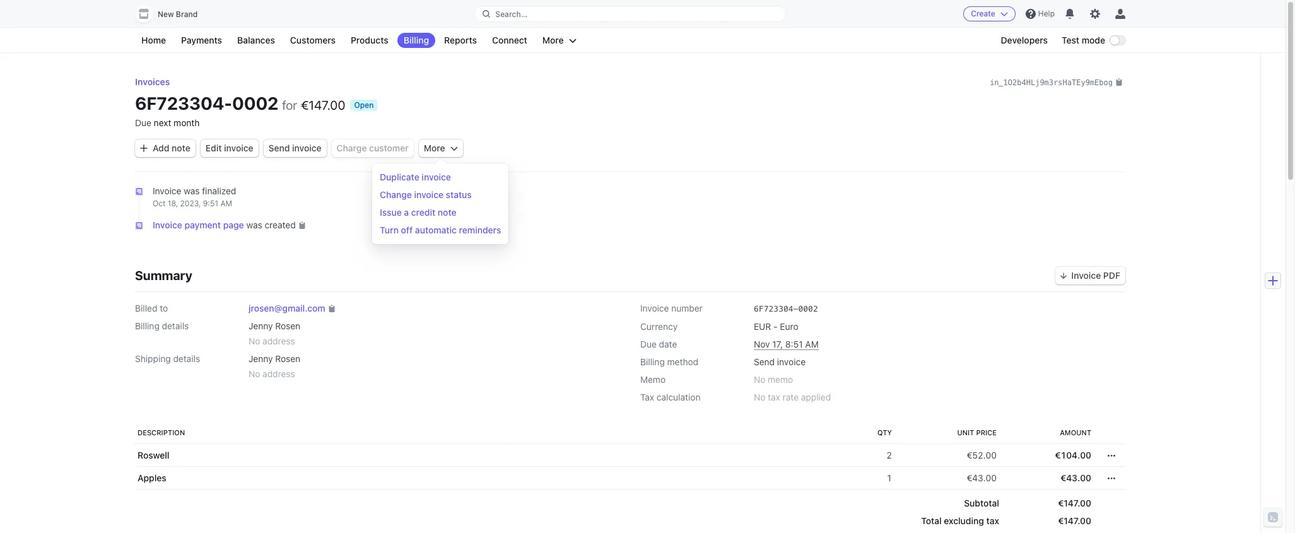 Task type: locate. For each thing, give the bounding box(es) containing it.
Search… search field
[[476, 6, 786, 22]]

svg image
[[140, 145, 148, 152]]

6f723304- up "month"
[[135, 93, 232, 114]]

billing
[[404, 35, 429, 45], [135, 321, 160, 332], [641, 357, 665, 368]]

add note
[[153, 143, 190, 153]]

Search… text field
[[476, 6, 786, 22]]

1 horizontal spatial was
[[246, 220, 262, 230]]

billing method
[[641, 357, 699, 368]]

1 vertical spatial jenny rosen no address
[[249, 354, 301, 380]]

0 vertical spatial jenny rosen no address
[[249, 321, 301, 347]]

note right add
[[172, 143, 190, 153]]

€104.00
[[1056, 450, 1092, 461]]

send invoice up memo
[[754, 357, 806, 368]]

1 horizontal spatial am
[[806, 339, 819, 350]]

tax left rate
[[768, 392, 781, 403]]

invoice inside invoice was finalized oct 18, 2023, 9:51 am
[[153, 186, 181, 196]]

0 horizontal spatial billing
[[135, 321, 160, 332]]

due left date
[[641, 339, 657, 350]]

svg image for 1
[[1108, 475, 1116, 483]]

1 vertical spatial tax
[[987, 516, 1000, 527]]

billing for billing method
[[641, 357, 665, 368]]

invoice for invoice pdf
[[1072, 270, 1102, 281]]

invoice up credit
[[414, 189, 444, 200]]

0 horizontal spatial send invoice
[[269, 143, 322, 153]]

send invoice button
[[264, 140, 327, 157]]

billing up memo
[[641, 357, 665, 368]]

shipping details
[[135, 354, 200, 364]]

rosen for billing details
[[275, 321, 301, 332]]

1 horizontal spatial note
[[438, 207, 457, 218]]

0 vertical spatial details
[[162, 321, 189, 332]]

0 horizontal spatial tax
[[768, 392, 781, 403]]

8:51
[[786, 339, 803, 350]]

6f723304-
[[135, 93, 232, 114], [754, 305, 799, 314]]

note
[[172, 143, 190, 153], [438, 207, 457, 218]]

invoice up currency
[[641, 303, 669, 314]]

tax
[[768, 392, 781, 403], [987, 516, 1000, 527]]

0 vertical spatial more
[[543, 35, 564, 45]]

test mode
[[1062, 35, 1106, 45]]

was
[[184, 186, 200, 196], [246, 220, 262, 230]]

1 horizontal spatial send invoice
[[754, 357, 806, 368]]

18,
[[168, 199, 178, 208]]

invoice up 18,
[[153, 186, 181, 196]]

0 vertical spatial tax
[[768, 392, 781, 403]]

invoice up change invoice status button
[[422, 172, 451, 182]]

0 horizontal spatial €43.00
[[967, 473, 997, 484]]

2 vertical spatial €147.00
[[1059, 516, 1092, 527]]

issue
[[380, 207, 402, 218]]

0 horizontal spatial 0002
[[232, 93, 279, 114]]

jenny for billing details
[[249, 321, 273, 332]]

6f723304- up eur - euro
[[754, 305, 799, 314]]

1 vertical spatial rosen
[[275, 354, 301, 364]]

1 vertical spatial am
[[806, 339, 819, 350]]

jenny rosen no address
[[249, 321, 301, 347], [249, 354, 301, 380]]

details
[[162, 321, 189, 332], [173, 354, 200, 364]]

tax down "subtotal"
[[987, 516, 1000, 527]]

6f723304- for 6f723304-0002 for
[[135, 93, 232, 114]]

svg image
[[450, 145, 458, 152], [1108, 452, 1116, 460], [1108, 475, 1116, 483]]

1 vertical spatial note
[[438, 207, 457, 218]]

0 horizontal spatial am
[[221, 199, 232, 208]]

invoice right edit
[[224, 143, 253, 153]]

0 vertical spatial address
[[263, 336, 295, 347]]

0 horizontal spatial 6f723304-
[[135, 93, 232, 114]]

0 horizontal spatial send
[[269, 143, 290, 153]]

address
[[263, 336, 295, 347], [263, 369, 295, 380]]

0 vertical spatial send
[[269, 143, 290, 153]]

0002 up euro
[[799, 305, 819, 314]]

0 vertical spatial am
[[221, 199, 232, 208]]

was up the "2023,"
[[184, 186, 200, 196]]

2 jenny rosen no address from the top
[[249, 354, 301, 380]]

2 vertical spatial svg image
[[1108, 475, 1116, 483]]

6f723304-0002 for
[[135, 93, 297, 114]]

2 €43.00 from the left
[[1061, 473, 1092, 484]]

0 vertical spatial was
[[184, 186, 200, 196]]

1 jenny from the top
[[249, 321, 273, 332]]

invoice down 18,
[[153, 220, 182, 230]]

invoice
[[153, 186, 181, 196], [153, 220, 182, 230], [1072, 270, 1102, 281], [641, 303, 669, 314]]

invoice for invoice was finalized oct 18, 2023, 9:51 am
[[153, 186, 181, 196]]

nov
[[754, 339, 770, 350]]

17,
[[773, 339, 783, 350]]

2 vertical spatial billing
[[641, 357, 665, 368]]

2 rosen from the top
[[275, 354, 301, 364]]

due for due next month
[[135, 117, 151, 128]]

1 horizontal spatial due
[[641, 339, 657, 350]]

next
[[154, 117, 171, 128]]

0 vertical spatial rosen
[[275, 321, 301, 332]]

1 vertical spatial €147.00
[[1059, 498, 1092, 509]]

0 vertical spatial 6f723304-
[[135, 93, 232, 114]]

0002 for 6f723304-0002
[[799, 305, 819, 314]]

am inside invoice was finalized oct 18, 2023, 9:51 am
[[221, 199, 232, 208]]

1 vertical spatial more
[[424, 143, 445, 153]]

reports
[[444, 35, 477, 45]]

1 vertical spatial svg image
[[1108, 452, 1116, 460]]

send down nov
[[754, 357, 775, 368]]

connect
[[492, 35, 528, 45]]

was inside invoice was finalized oct 18, 2023, 9:51 am
[[184, 186, 200, 196]]

address for billing details
[[263, 336, 295, 347]]

oct
[[153, 199, 166, 208]]

1 vertical spatial send
[[754, 357, 775, 368]]

€147.00 for total excluding tax
[[1059, 516, 1092, 527]]

0002 left for
[[232, 93, 279, 114]]

1 jenny rosen no address from the top
[[249, 321, 301, 347]]

invoice inside button
[[1072, 270, 1102, 281]]

€43.00 down €52.00
[[967, 473, 997, 484]]

pdf
[[1104, 270, 1121, 281]]

was right page
[[246, 220, 262, 230]]

1 vertical spatial billing
[[135, 321, 160, 332]]

0 horizontal spatial note
[[172, 143, 190, 153]]

products link
[[345, 33, 395, 48]]

1 rosen from the top
[[275, 321, 301, 332]]

0 horizontal spatial more
[[424, 143, 445, 153]]

eur
[[754, 322, 772, 332]]

send invoice down for
[[269, 143, 322, 153]]

invoice for invoice number
[[641, 303, 669, 314]]

2 horizontal spatial billing
[[641, 357, 665, 368]]

am inside button
[[806, 339, 819, 350]]

more inside button
[[543, 35, 564, 45]]

0 vertical spatial due
[[135, 117, 151, 128]]

2
[[887, 450, 893, 461]]

send
[[269, 143, 290, 153], [754, 357, 775, 368]]

1 vertical spatial 6f723304-
[[754, 305, 799, 314]]

details right shipping
[[173, 354, 200, 364]]

due left next
[[135, 117, 151, 128]]

1 horizontal spatial 6f723304-
[[754, 305, 799, 314]]

0 vertical spatial send invoice
[[269, 143, 322, 153]]

1 vertical spatial details
[[173, 354, 200, 364]]

connect link
[[486, 33, 534, 48]]

more up duplicate invoice button
[[424, 143, 445, 153]]

payment
[[185, 220, 221, 230]]

1 vertical spatial 0002
[[799, 305, 819, 314]]

2 jenny from the top
[[249, 354, 273, 364]]

billing details
[[135, 321, 189, 332]]

charge customer
[[337, 143, 409, 153]]

send invoice inside button
[[269, 143, 322, 153]]

svg image inside more dropdown button
[[450, 145, 458, 152]]

1 horizontal spatial billing
[[404, 35, 429, 45]]

1 vertical spatial due
[[641, 339, 657, 350]]

0 vertical spatial billing
[[404, 35, 429, 45]]

customer
[[369, 143, 409, 153]]

invoice number
[[641, 303, 703, 314]]

euro
[[780, 322, 799, 332]]

1 horizontal spatial 0002
[[799, 305, 819, 314]]

home
[[141, 35, 166, 45]]

0 vertical spatial note
[[172, 143, 190, 153]]

0 vertical spatial €147.00
[[301, 98, 346, 112]]

billing left reports
[[404, 35, 429, 45]]

€43.00
[[967, 473, 997, 484], [1061, 473, 1092, 484]]

send invoice
[[269, 143, 322, 153], [754, 357, 806, 368]]

am down "finalized"
[[221, 199, 232, 208]]

invoices
[[135, 76, 170, 87]]

1 vertical spatial jenny
[[249, 354, 273, 364]]

2 address from the top
[[263, 369, 295, 380]]

0002
[[232, 93, 279, 114], [799, 305, 819, 314]]

billed to
[[135, 303, 168, 314]]

invoice down '8:51'
[[778, 357, 806, 368]]

details down the to at the left bottom of page
[[162, 321, 189, 332]]

to
[[160, 303, 168, 314]]

calculation
[[657, 392, 701, 403]]

reminders
[[459, 225, 501, 235]]

0 horizontal spatial due
[[135, 117, 151, 128]]

due
[[135, 117, 151, 128], [641, 339, 657, 350]]

edit
[[206, 143, 222, 153]]

a
[[404, 207, 409, 218]]

note down change invoice status button
[[438, 207, 457, 218]]

search…
[[496, 9, 528, 19]]

am right '8:51'
[[806, 339, 819, 350]]

date
[[659, 339, 678, 350]]

invoice was finalized oct 18, 2023, 9:51 am
[[153, 186, 236, 208]]

1 vertical spatial address
[[263, 369, 295, 380]]

due for due date
[[641, 339, 657, 350]]

0 horizontal spatial was
[[184, 186, 200, 196]]

no tax rate applied
[[754, 392, 832, 403]]

invoice for invoice payment page was created
[[153, 220, 182, 230]]

finalized
[[202, 186, 236, 196]]

nov 17, 8:51 am
[[754, 339, 819, 350]]

home link
[[135, 33, 172, 48]]

charge customer button
[[332, 140, 414, 157]]

0 vertical spatial jenny
[[249, 321, 273, 332]]

unit
[[958, 429, 975, 437]]

total excluding tax
[[922, 516, 1000, 527]]

unit price
[[958, 429, 997, 437]]

invoice left pdf
[[1072, 270, 1102, 281]]

1 address from the top
[[263, 336, 295, 347]]

billing for billing details
[[135, 321, 160, 332]]

billing down billed
[[135, 321, 160, 332]]

0 vertical spatial svg image
[[450, 145, 458, 152]]

memo
[[641, 375, 666, 385]]

1 horizontal spatial more
[[543, 35, 564, 45]]

0 vertical spatial 0002
[[232, 93, 279, 114]]

add note button
[[135, 140, 196, 157]]

due date
[[641, 339, 678, 350]]

new brand
[[158, 9, 198, 19]]

send down for
[[269, 143, 290, 153]]

more right connect
[[543, 35, 564, 45]]

send inside button
[[269, 143, 290, 153]]

reports link
[[438, 33, 484, 48]]

€43.00 down €104.00
[[1061, 473, 1092, 484]]

invoice left charge
[[292, 143, 322, 153]]

1 horizontal spatial €43.00
[[1061, 473, 1092, 484]]



Task type: vqa. For each thing, say whether or not it's contained in the screenshot.
page
yes



Task type: describe. For each thing, give the bounding box(es) containing it.
payments link
[[175, 33, 229, 48]]

€147.00 for subtotal
[[1059, 498, 1092, 509]]

turn off automatic reminders
[[380, 225, 501, 235]]

credit
[[411, 207, 436, 218]]

issue a credit note button
[[375, 204, 507, 222]]

nov 17, 8:51 am button
[[754, 339, 819, 351]]

billed
[[135, 303, 157, 314]]

apples
[[138, 473, 167, 484]]

-
[[774, 322, 778, 332]]

for
[[282, 98, 297, 112]]

new brand button
[[135, 5, 210, 23]]

in_1o2b4hlj9m3rshatey9mebog button
[[990, 76, 1124, 88]]

mode
[[1082, 35, 1106, 45]]

1 horizontal spatial tax
[[987, 516, 1000, 527]]

9:51
[[203, 199, 218, 208]]

invoice for send invoice button
[[292, 143, 322, 153]]

off
[[401, 225, 413, 235]]

invoice payment page was created
[[153, 220, 296, 230]]

2023,
[[180, 199, 201, 208]]

note inside button
[[438, 207, 457, 218]]

page
[[223, 220, 244, 230]]

jrosen@gmail.com
[[249, 303, 326, 314]]

0002 for 6f723304-0002 for
[[232, 93, 279, 114]]

created
[[265, 220, 296, 230]]

invoice for duplicate invoice button
[[422, 172, 451, 182]]

brand
[[176, 9, 198, 19]]

invoice for change invoice status button
[[414, 189, 444, 200]]

number
[[672, 303, 703, 314]]

turn off automatic reminders button
[[375, 222, 507, 239]]

invoice pdf
[[1072, 270, 1121, 281]]

rosen for shipping details
[[275, 354, 301, 364]]

price
[[977, 429, 997, 437]]

invoice payment page link
[[153, 219, 244, 232]]

change invoice status
[[380, 189, 472, 200]]

create
[[972, 9, 996, 18]]

in_1o2b4hlj9m3rshatey9mebog
[[990, 78, 1114, 87]]

more inside dropdown button
[[424, 143, 445, 153]]

turn
[[380, 225, 399, 235]]

note inside button
[[172, 143, 190, 153]]

excluding
[[945, 516, 985, 527]]

billing for billing
[[404, 35, 429, 45]]

invoices link
[[135, 76, 170, 87]]

total
[[922, 516, 942, 527]]

roswell
[[138, 450, 169, 461]]

applied
[[802, 392, 832, 403]]

more button
[[536, 33, 583, 48]]

edit invoice
[[206, 143, 253, 153]]

month
[[174, 117, 200, 128]]

issue a credit note
[[380, 207, 457, 218]]

description
[[138, 429, 185, 437]]

jenny rosen no address for shipping details
[[249, 354, 301, 380]]

balances link
[[231, 33, 281, 48]]

qty
[[878, 429, 893, 437]]

products
[[351, 35, 389, 45]]

charge
[[337, 143, 367, 153]]

memo
[[768, 375, 794, 385]]

developers
[[1001, 35, 1049, 45]]

jenny rosen no address for billing details
[[249, 321, 301, 347]]

details for billing details
[[162, 321, 189, 332]]

invoice for edit invoice button
[[224, 143, 253, 153]]

svg image for 2
[[1108, 452, 1116, 460]]

jrosen@gmail.com link
[[249, 303, 326, 315]]

summary
[[135, 268, 193, 283]]

details for shipping details
[[173, 354, 200, 364]]

change
[[380, 189, 412, 200]]

no memo
[[754, 375, 794, 385]]

change invoice status button
[[375, 186, 507, 204]]

customers
[[290, 35, 336, 45]]

more button
[[419, 140, 463, 157]]

customers link
[[284, 33, 342, 48]]

help
[[1039, 9, 1055, 18]]

test
[[1062, 35, 1080, 45]]

1 €43.00 from the left
[[967, 473, 997, 484]]

6f723304-0002
[[754, 305, 819, 314]]

shipping
[[135, 354, 171, 364]]

due next month
[[135, 117, 200, 128]]

help button
[[1021, 4, 1060, 24]]

payments
[[181, 35, 222, 45]]

6f723304- for 6f723304-0002
[[754, 305, 799, 314]]

edit invoice button
[[201, 140, 259, 157]]

address for shipping details
[[263, 369, 295, 380]]

currency
[[641, 322, 678, 332]]

eur - euro
[[754, 322, 799, 332]]

invoice pdf button
[[1056, 267, 1126, 285]]

open
[[354, 100, 374, 110]]

1
[[887, 473, 893, 484]]

1 horizontal spatial send
[[754, 357, 775, 368]]

tax calculation
[[641, 392, 701, 403]]

amount
[[1061, 429, 1092, 437]]

rate
[[783, 392, 799, 403]]

1 vertical spatial send invoice
[[754, 357, 806, 368]]

duplicate invoice button
[[375, 169, 507, 186]]

method
[[668, 357, 699, 368]]

jenny for shipping details
[[249, 354, 273, 364]]

1 vertical spatial was
[[246, 220, 262, 230]]

subtotal
[[965, 498, 1000, 509]]

automatic
[[415, 225, 457, 235]]

balances
[[237, 35, 275, 45]]



